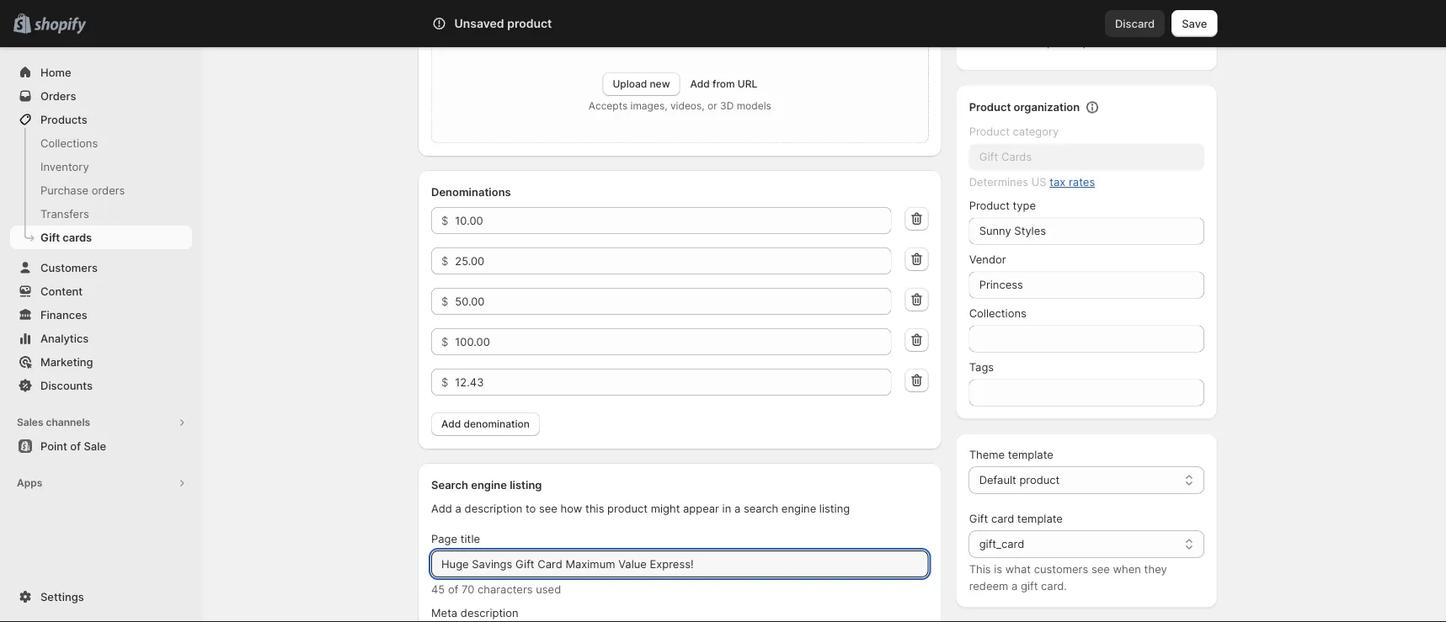 Task type: locate. For each thing, give the bounding box(es) containing it.
see left 'when' at the bottom of the page
[[1092, 564, 1110, 577]]

gift_card
[[980, 538, 1025, 551]]

0 vertical spatial engine
[[471, 479, 507, 492]]

0 vertical spatial add
[[690, 78, 710, 91]]

engine up title at the left bottom of page
[[471, 479, 507, 492]]

of
[[70, 440, 81, 453], [448, 583, 459, 596]]

meta
[[431, 607, 458, 620]]

finances
[[40, 308, 87, 321]]

gift for gift card template
[[969, 513, 988, 526]]

search inside button
[[500, 17, 536, 30]]

product down determines
[[969, 200, 1010, 213]]

finances link
[[10, 303, 192, 327]]

description down the '45 of 70 characters used'
[[461, 607, 519, 620]]

0 horizontal spatial listing
[[510, 479, 542, 492]]

1 vertical spatial $ text field
[[455, 289, 892, 316]]

see
[[539, 503, 558, 516], [1092, 564, 1110, 577]]

add denomination button
[[431, 413, 540, 437]]

1 vertical spatial $ text field
[[455, 329, 892, 356]]

page
[[431, 533, 458, 546]]

product for unsaved product
[[507, 16, 552, 31]]

add denomination
[[441, 419, 530, 431]]

apps button
[[10, 472, 192, 495]]

1 horizontal spatial search
[[500, 17, 536, 30]]

1 vertical spatial template
[[1018, 513, 1063, 526]]

characters
[[478, 583, 533, 596]]

add left denomination at the bottom of page
[[441, 419, 461, 431]]

type
[[1013, 200, 1036, 213]]

0 vertical spatial of
[[70, 440, 81, 453]]

0 horizontal spatial gift
[[40, 231, 60, 244]]

1 vertical spatial collections
[[969, 308, 1027, 321]]

70
[[462, 583, 475, 596]]

1 horizontal spatial a
[[735, 503, 741, 516]]

search for search
[[500, 17, 536, 30]]

0 vertical spatial see
[[539, 503, 558, 516]]

1 vertical spatial of
[[448, 583, 459, 596]]

from
[[713, 78, 735, 91]]

collections inside 'link'
[[40, 136, 98, 150]]

description
[[465, 503, 523, 516], [461, 607, 519, 620]]

0 horizontal spatial see
[[539, 503, 558, 516]]

transfers
[[40, 207, 89, 220]]

a inside this is what customers see when they redeem a gift card.
[[1012, 580, 1018, 594]]

product up product category
[[969, 101, 1011, 114]]

3 product from the top
[[969, 200, 1010, 213]]

denomination
[[464, 419, 530, 431]]

default
[[980, 474, 1017, 487]]

organization
[[1014, 101, 1080, 114]]

1 horizontal spatial of
[[448, 583, 459, 596]]

media
[[435, 14, 467, 27]]

$ for third $ text box from the top
[[441, 376, 448, 389]]

engine
[[471, 479, 507, 492], [782, 503, 817, 516]]

point of sale
[[40, 440, 106, 453]]

listing right search
[[820, 503, 850, 516]]

accepts
[[589, 100, 628, 112]]

cards
[[63, 231, 92, 244]]

5 $ from the top
[[441, 376, 448, 389]]

2 $ text field from the top
[[455, 329, 892, 356]]

redeem
[[969, 580, 1009, 594]]

how
[[561, 503, 582, 516]]

1 horizontal spatial see
[[1092, 564, 1110, 577]]

gift left the 'card'
[[969, 513, 988, 526]]

2 vertical spatial $ text field
[[455, 369, 892, 396]]

products link
[[10, 108, 192, 131]]

2 vertical spatial add
[[431, 503, 452, 516]]

0 vertical spatial collections
[[40, 136, 98, 150]]

appear
[[683, 503, 719, 516]]

0 vertical spatial listing
[[510, 479, 542, 492]]

search right media at left
[[500, 17, 536, 30]]

$ text field
[[455, 248, 892, 275], [455, 289, 892, 316], [455, 369, 892, 396]]

a right in
[[735, 503, 741, 516]]

45
[[431, 583, 445, 596]]

new
[[650, 78, 670, 91]]

channels
[[46, 417, 90, 429]]

1 horizontal spatial gift
[[969, 513, 988, 526]]

2 vertical spatial product
[[969, 200, 1010, 213]]

product right "this"
[[608, 503, 648, 516]]

2 product from the top
[[969, 126, 1010, 139]]

images,
[[631, 100, 668, 112]]

product for product type
[[969, 200, 1010, 213]]

4 $ from the top
[[441, 336, 448, 349]]

product down product organization
[[969, 126, 1010, 139]]

gift left cards
[[40, 231, 60, 244]]

0 vertical spatial $ text field
[[455, 208, 892, 235]]

1 vertical spatial product
[[969, 126, 1010, 139]]

$
[[441, 214, 448, 227], [441, 255, 448, 268], [441, 295, 448, 308], [441, 336, 448, 349], [441, 376, 448, 389]]

default product
[[980, 474, 1060, 487]]

3 $ from the top
[[441, 295, 448, 308]]

0 vertical spatial gift
[[40, 231, 60, 244]]

listing up to
[[510, 479, 542, 492]]

1 vertical spatial listing
[[820, 503, 850, 516]]

2 $ from the top
[[441, 255, 448, 268]]

engine right search
[[782, 503, 817, 516]]

1 vertical spatial product
[[1020, 474, 1060, 487]]

product
[[969, 101, 1011, 114], [969, 126, 1010, 139], [969, 200, 1010, 213]]

denominations
[[431, 186, 511, 199]]

1 vertical spatial search
[[431, 479, 468, 492]]

this is what customers see when they redeem a gift card.
[[969, 564, 1167, 594]]

$ text field
[[455, 208, 892, 235], [455, 329, 892, 356]]

theme
[[969, 449, 1005, 462]]

discard button
[[1105, 10, 1165, 37]]

see inside this is what customers see when they redeem a gift card.
[[1092, 564, 1110, 577]]

discounts link
[[10, 374, 192, 398]]

template up default product
[[1008, 449, 1054, 462]]

sales channels button
[[10, 411, 192, 435]]

korea,
[[1054, 36, 1086, 49]]

product right unsaved
[[507, 16, 552, 31]]

2 horizontal spatial product
[[1020, 474, 1060, 487]]

1 vertical spatial gift
[[969, 513, 988, 526]]

1 horizontal spatial listing
[[820, 503, 850, 516]]

transfers link
[[10, 202, 192, 226]]

of left sale
[[70, 440, 81, 453]]

template right the 'card'
[[1018, 513, 1063, 526]]

marketing link
[[10, 350, 192, 374]]

0 horizontal spatial collections
[[40, 136, 98, 150]]

product for default product
[[1020, 474, 1060, 487]]

1 horizontal spatial engine
[[782, 503, 817, 516]]

theme template
[[969, 449, 1054, 462]]

add left from
[[690, 78, 710, 91]]

listing
[[510, 479, 542, 492], [820, 503, 850, 516]]

2 vertical spatial product
[[608, 503, 648, 516]]

analytics link
[[10, 327, 192, 350]]

0 vertical spatial $ text field
[[455, 248, 892, 275]]

of inside "link"
[[70, 440, 81, 453]]

0 vertical spatial search
[[500, 17, 536, 30]]

1 vertical spatial add
[[441, 419, 461, 431]]

apps
[[17, 477, 42, 489]]

collections
[[40, 136, 98, 150], [969, 308, 1027, 321]]

upload
[[613, 78, 647, 91]]

sales channels
[[17, 417, 90, 429]]

collections down vendor
[[969, 308, 1027, 321]]

add
[[690, 78, 710, 91], [441, 419, 461, 431], [431, 503, 452, 516]]

url
[[738, 78, 758, 91]]

videos,
[[671, 100, 705, 112]]

1 horizontal spatial collections
[[969, 308, 1027, 321]]

search up the page
[[431, 479, 468, 492]]

description down search engine listing
[[465, 503, 523, 516]]

international, korea, and united states
[[983, 36, 1182, 49]]

home link
[[10, 61, 192, 84]]

0 vertical spatial product
[[507, 16, 552, 31]]

1 vertical spatial see
[[1092, 564, 1110, 577]]

search
[[500, 17, 536, 30], [431, 479, 468, 492]]

discard
[[1115, 17, 1155, 30]]

search
[[744, 503, 779, 516]]

0 vertical spatial product
[[969, 101, 1011, 114]]

collections up 'inventory'
[[40, 136, 98, 150]]

tax
[[1050, 176, 1066, 189]]

template
[[1008, 449, 1054, 462], [1018, 513, 1063, 526]]

0 vertical spatial description
[[465, 503, 523, 516]]

product for product category
[[969, 126, 1010, 139]]

2 horizontal spatial a
[[1012, 580, 1018, 594]]

of left "70"
[[448, 583, 459, 596]]

add up the page
[[431, 503, 452, 516]]

see right to
[[539, 503, 558, 516]]

0 horizontal spatial engine
[[471, 479, 507, 492]]

save
[[1182, 17, 1208, 30]]

Product category text field
[[969, 144, 1205, 171]]

1 product from the top
[[969, 101, 1011, 114]]

us
[[1032, 176, 1047, 189]]

$ for 3rd $ text box from the bottom
[[441, 255, 448, 268]]

0 horizontal spatial a
[[455, 503, 462, 516]]

add inside button
[[441, 419, 461, 431]]

a left gift in the right of the page
[[1012, 580, 1018, 594]]

product for product organization
[[969, 101, 1011, 114]]

0 horizontal spatial of
[[70, 440, 81, 453]]

united
[[1112, 36, 1146, 49]]

accepts images, videos, or 3d models
[[589, 100, 772, 112]]

product down theme template
[[1020, 474, 1060, 487]]

0 horizontal spatial product
[[507, 16, 552, 31]]

purchase
[[40, 184, 89, 197]]

a up page title
[[455, 503, 462, 516]]

0 horizontal spatial search
[[431, 479, 468, 492]]



Task type: vqa. For each thing, say whether or not it's contained in the screenshot.
text field
no



Task type: describe. For each thing, give the bounding box(es) containing it.
add from url
[[690, 78, 758, 91]]

see for customers
[[1092, 564, 1110, 577]]

point
[[40, 440, 67, 453]]

3d
[[720, 100, 734, 112]]

inventory
[[40, 160, 89, 173]]

product type
[[969, 200, 1036, 213]]

gift for gift cards
[[40, 231, 60, 244]]

settings link
[[10, 586, 192, 609]]

purchase orders
[[40, 184, 125, 197]]

of for 70
[[448, 583, 459, 596]]

content link
[[10, 280, 192, 303]]

1 horizontal spatial product
[[608, 503, 648, 516]]

they
[[1145, 564, 1167, 577]]

used
[[536, 583, 561, 596]]

point of sale button
[[0, 435, 202, 458]]

products
[[40, 113, 87, 126]]

gift cards
[[40, 231, 92, 244]]

customers
[[1034, 564, 1089, 577]]

tax rates link
[[1050, 176, 1095, 189]]

add for add a description to see how this product might appear in a search engine listing
[[431, 503, 452, 516]]

purchase orders link
[[10, 179, 192, 202]]

or
[[708, 100, 718, 112]]

models
[[737, 100, 772, 112]]

determines us tax rates
[[969, 176, 1095, 189]]

vendor
[[969, 254, 1006, 267]]

this
[[969, 564, 991, 577]]

3 $ text field from the top
[[455, 369, 892, 396]]

to
[[526, 503, 536, 516]]

title
[[461, 533, 480, 546]]

0 vertical spatial template
[[1008, 449, 1054, 462]]

page title
[[431, 533, 480, 546]]

Vendor text field
[[969, 272, 1205, 299]]

1 $ from the top
[[441, 214, 448, 227]]

tags
[[969, 361, 994, 374]]

rates
[[1069, 176, 1095, 189]]

states
[[1149, 36, 1182, 49]]

1 vertical spatial engine
[[782, 503, 817, 516]]

upload new button
[[603, 73, 680, 96]]

Tags text field
[[969, 380, 1205, 407]]

add for add from url
[[690, 78, 710, 91]]

$ for second $ text box from the top of the page
[[441, 295, 448, 308]]

add a description to see how this product might appear in a search engine listing
[[431, 503, 850, 516]]

1 $ text field from the top
[[455, 208, 892, 235]]

gift card template
[[969, 513, 1063, 526]]

in
[[723, 503, 732, 516]]

45 of 70 characters used
[[431, 583, 561, 596]]

Collections text field
[[969, 326, 1205, 353]]

sale
[[84, 440, 106, 453]]

orders
[[92, 184, 125, 197]]

add from url button
[[690, 78, 758, 91]]

sales
[[17, 417, 43, 429]]

1 vertical spatial description
[[461, 607, 519, 620]]

settings
[[40, 591, 84, 604]]

inventory link
[[10, 155, 192, 179]]

shopify image
[[34, 17, 86, 34]]

content
[[40, 285, 83, 298]]

card.
[[1041, 580, 1067, 594]]

analytics
[[40, 332, 89, 345]]

category
[[1013, 126, 1059, 139]]

save button
[[1172, 10, 1218, 37]]

see for to
[[539, 503, 558, 516]]

of for sale
[[70, 440, 81, 453]]

might
[[651, 503, 680, 516]]

orders link
[[10, 84, 192, 108]]

and
[[1089, 36, 1109, 49]]

search engine listing
[[431, 479, 542, 492]]

customers
[[40, 261, 98, 274]]

2 $ text field from the top
[[455, 289, 892, 316]]

product organization
[[969, 101, 1080, 114]]

customers link
[[10, 256, 192, 280]]

Page title text field
[[431, 551, 929, 578]]

when
[[1113, 564, 1141, 577]]

this
[[586, 503, 604, 516]]

search for search engine listing
[[431, 479, 468, 492]]

orders
[[40, 89, 76, 102]]

product category
[[969, 126, 1059, 139]]

1 $ text field from the top
[[455, 248, 892, 275]]

unsaved
[[455, 16, 504, 31]]

international,
[[983, 36, 1051, 49]]

is
[[994, 564, 1003, 577]]

discounts
[[40, 379, 93, 392]]

marketing
[[40, 356, 93, 369]]

point of sale link
[[10, 435, 192, 458]]

add for add denomination
[[441, 419, 461, 431]]

Product type text field
[[969, 218, 1205, 245]]

home
[[40, 66, 71, 79]]

collections link
[[10, 131, 192, 155]]



